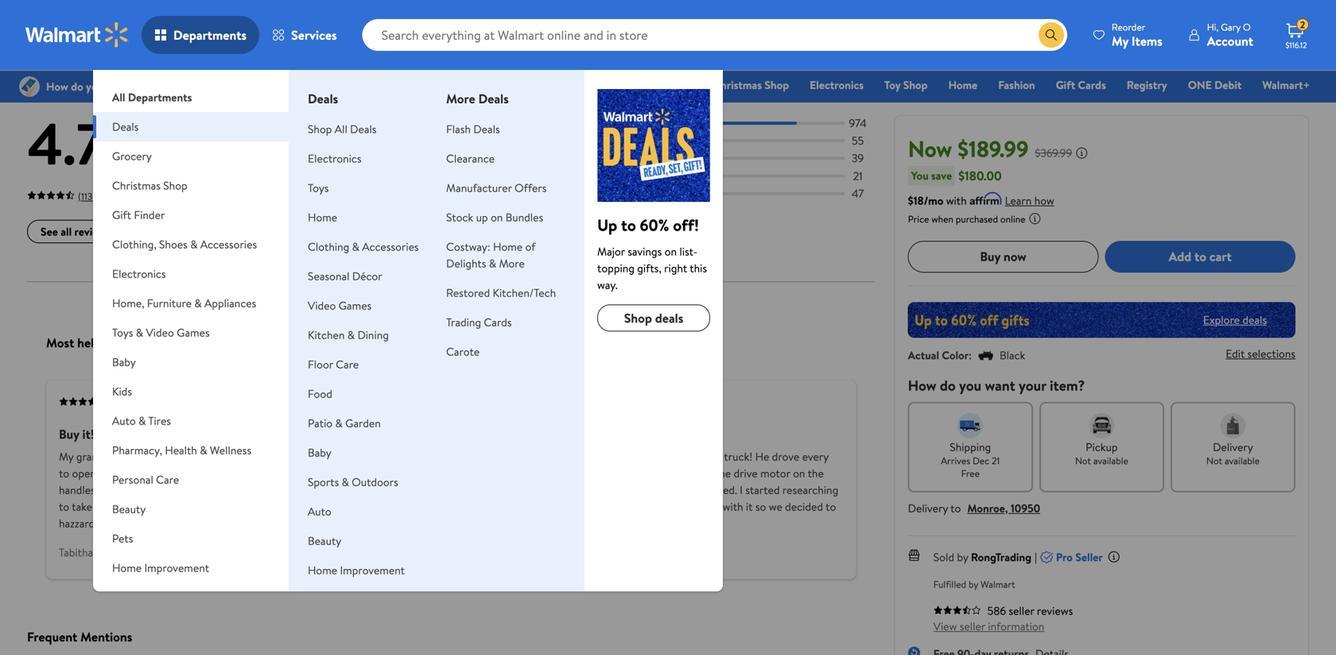 Task type: locate. For each thing, give the bounding box(es) containing it.
0 horizontal spatial improvement
[[144, 561, 209, 576]]

patio & garden down 'food' link
[[308, 416, 381, 431]]

that down wheels
[[545, 500, 564, 515]]

5 stars
[[456, 115, 488, 131]]

1 horizontal spatial christmas shop
[[713, 77, 789, 93]]

1 horizontal spatial finder
[[661, 77, 693, 93]]

3+ day shipping up deals link at the top left
[[458, 9, 522, 23]]

had
[[576, 466, 593, 482], [359, 483, 376, 498]]

0 horizontal spatial not
[[1076, 454, 1092, 468]]

3+
[[246, 9, 256, 23], [458, 9, 469, 23]]

1 horizontal spatial electronics link
[[803, 76, 871, 93]]

gift finder inside dropdown button
[[112, 207, 165, 223]]

1 horizontal spatial in
[[284, 500, 293, 515]]

1 are from the left
[[98, 483, 113, 498]]

so right off
[[208, 500, 219, 515]]

2 vertical spatial electronics
[[112, 266, 166, 282]]

1 vertical spatial with
[[276, 449, 297, 465]]

thing
[[215, 449, 240, 465]]

0 horizontal spatial care
[[156, 472, 179, 488]]

garden down home improvement dropdown button
[[150, 590, 185, 606]]

sports & outdoors link
[[308, 475, 399, 490]]

0 vertical spatial 21
[[854, 168, 863, 184]]

garden up "they"
[[345, 416, 381, 431]]

2 horizontal spatial gift
[[1056, 77, 1076, 93]]

3+ day shipping
[[246, 9, 309, 23], [458, 9, 522, 23]]

christmas shop inside christmas shop link
[[713, 77, 789, 93]]

deals link
[[465, 76, 506, 93]]

gift inside dropdown button
[[112, 207, 131, 223]]

gift right the fashion
[[1056, 77, 1076, 93]]

0 vertical spatial had
[[576, 466, 593, 482]]

2 progress bar from the top
[[507, 139, 846, 143]]

walmart image
[[25, 22, 129, 48]]

auto down kids
[[112, 413, 136, 429]]

1 vertical spatial buy
[[59, 426, 79, 443]]

christmas inside christmas shop link
[[713, 77, 762, 93]]

1 not from the left
[[1076, 454, 1092, 468]]

0 vertical spatial finder
[[661, 77, 693, 93]]

on inside the up to 60% off! major savings on list- topping gifts, right this way.
[[665, 244, 677, 259]]

christmas shop
[[713, 77, 789, 93], [112, 178, 188, 193]]

gift
[[639, 77, 658, 93], [1056, 77, 1076, 93], [112, 207, 131, 223]]

1 horizontal spatial 3+ day shipping
[[458, 9, 522, 23]]

1 vertical spatial 21
[[992, 454, 1000, 468]]

0 horizontal spatial had
[[359, 483, 376, 498]]

helpful left 'positive'
[[77, 334, 116, 352]]

now
[[1004, 248, 1027, 265]]

2 up $116.12
[[1301, 18, 1306, 32]]

finder
[[661, 77, 693, 93], [134, 207, 165, 223]]

3.4249 stars out of 5, based on 586 seller reviews element
[[934, 606, 982, 615]]

patio & garden
[[308, 416, 381, 431], [112, 590, 185, 606]]

gift right 'essentials'
[[639, 77, 658, 93]]

available for delivery
[[1225, 454, 1260, 468]]

toy
[[885, 77, 901, 93]]

and up the awkward
[[265, 466, 282, 482]]

accessories down gift finder dropdown button
[[200, 237, 257, 252]]

garden for "patio & garden" dropdown button
[[150, 590, 185, 606]]

not down intent image for pickup
[[1076, 454, 1092, 468]]

electronics link down shop all deals "link"
[[308, 151, 362, 166]]

home inside the costway: home of delights & more
[[493, 239, 523, 255]]

this inside fun truck but not well built my 2 year old absolutely loved this chevy truck! he drove every chance he had for a whole month! then the drive motor on the wheels went out and he was so disappointed.  i started researching and that seems to be a common problem with it so we decided to return.
[[672, 449, 689, 465]]

1 vertical spatial beauty
[[308, 534, 342, 549]]

0 horizontal spatial verified purchase
[[113, 395, 186, 409]]

by right sold
[[958, 550, 969, 565]]

how
[[908, 376, 937, 396]]

not inside pickup not available
[[1076, 454, 1092, 468]]

patio for "patio & garden" dropdown button
[[112, 590, 137, 606]]

974
[[850, 115, 867, 131]]

out inside fun truck but not well built my 2 year old absolutely loved this chevy truck! he drove every chance he had for a whole month! then the drive motor on the wheels went out and he was so disappointed.  i started researching and that seems to be a common problem with it so we decided to return.
[[587, 483, 603, 498]]

shipping up deals link at the top left
[[487, 9, 522, 23]]

helpful for negative
[[543, 334, 582, 352]]

available inside pickup not available
[[1094, 454, 1129, 468]]

1 vertical spatial home link
[[308, 210, 338, 225]]

0 horizontal spatial available
[[1094, 454, 1129, 468]]

auto for auto link on the bottom of the page
[[308, 504, 332, 520]]

1 vertical spatial electronics link
[[308, 151, 362, 166]]

in
[[254, 466, 262, 482], [284, 500, 293, 515]]

1 horizontal spatial games
[[339, 298, 372, 314]]

0 horizontal spatial patio & garden
[[112, 590, 185, 606]]

on right up
[[491, 210, 503, 225]]

deals image
[[598, 89, 711, 202]]

care for floor care
[[336, 357, 359, 372]]

baby for baby link
[[308, 445, 332, 461]]

verified purchase up not
[[579, 395, 652, 409]]

he up "runs"
[[222, 500, 233, 515]]

learn how button
[[1006, 192, 1055, 209]]

flash deals
[[446, 121, 500, 137]]

personal care
[[112, 472, 179, 488]]

of inside the costway: home of delights & more
[[526, 239, 536, 255]]

2 horizontal spatial reviews
[[1038, 603, 1074, 619]]

0 horizontal spatial grocery
[[112, 148, 152, 164]]

purchase up tires
[[148, 395, 186, 409]]

month!
[[652, 466, 687, 482]]

reviews up all departments
[[113, 59, 175, 86]]

are up one
[[98, 483, 113, 498]]

games inside dropdown button
[[177, 325, 210, 341]]

0 vertical spatial christmas shop
[[713, 77, 789, 93]]

video inside toys & video games dropdown button
[[146, 325, 174, 341]]

had down old
[[576, 466, 593, 482]]

games
[[339, 298, 372, 314], [177, 325, 210, 341]]

4 progress bar from the top
[[507, 175, 846, 178]]

1 available from the left
[[1094, 454, 1129, 468]]

gift down reviews)
[[112, 207, 131, 223]]

christmas down search search box
[[713, 77, 762, 93]]

wrong
[[243, 449, 273, 465]]

5 progress bar from the top
[[507, 192, 846, 195]]

0 horizontal spatial in
[[254, 466, 262, 482]]

christmas shop for christmas shop dropdown button
[[112, 178, 188, 193]]

gift finder for gift finder link
[[639, 77, 693, 93]]

shop inside dropdown button
[[163, 178, 188, 193]]

1 horizontal spatial buy
[[981, 248, 1001, 265]]

21
[[854, 168, 863, 184], [992, 454, 1000, 468]]

get up insane
[[235, 466, 251, 482]]

1 horizontal spatial 2
[[542, 449, 548, 465]]

2 not from the left
[[1207, 454, 1223, 468]]

3 progress bar from the top
[[507, 157, 846, 160]]

in down wrong
[[254, 466, 262, 482]]

departments
[[173, 26, 247, 44], [128, 90, 192, 105]]

1 horizontal spatial this
[[690, 261, 707, 276]]

pets button
[[93, 524, 289, 554]]

1 vertical spatial in
[[284, 500, 293, 515]]

2 for 2
[[1301, 18, 1306, 32]]

1 horizontal spatial care
[[336, 357, 359, 372]]

this
[[690, 261, 707, 276], [672, 449, 689, 465]]

pro seller
[[1057, 550, 1103, 565]]

0 horizontal spatial this
[[672, 449, 689, 465]]

4.7 out of 5
[[27, 103, 195, 183]]

carote link
[[446, 344, 480, 360]]

actual
[[908, 348, 940, 363]]

a right be
[[627, 500, 632, 515]]

christmas inside christmas shop dropdown button
[[112, 178, 161, 193]]

0 vertical spatial baby
[[112, 355, 136, 370]]

it!!!! left the the
[[151, 449, 170, 465]]

with
[[947, 193, 967, 208], [276, 449, 297, 465], [723, 500, 744, 515]]

garden inside dropdown button
[[150, 590, 185, 606]]

2 vertical spatial out
[[587, 483, 603, 498]]

0 vertical spatial home link
[[942, 76, 985, 93]]

he up went
[[562, 466, 573, 482]]

grandson up open
[[76, 449, 121, 465]]

outdoors
[[352, 475, 399, 490]]

see
[[41, 224, 58, 239]]

2 available from the left
[[1225, 454, 1260, 468]]

christmas shop for christmas shop link
[[713, 77, 789, 93]]

i
[[740, 483, 743, 498]]

available for pickup
[[1094, 454, 1129, 468]]

delivery for to
[[908, 501, 949, 516]]

christmas shop inside christmas shop dropdown button
[[112, 178, 188, 193]]

monroe, 10950 button
[[968, 501, 1041, 516]]

loved
[[643, 449, 669, 465]]

$18/mo
[[908, 193, 944, 208]]

departments inside dropdown button
[[173, 26, 247, 44]]

that inside fun truck but not well built my 2 year old absolutely loved this chevy truck! he drove every chance he had for a whole month! then the drive motor on the wheels went out and he was so disappointed.  i started researching and that seems to be a common problem with it so we decided to return.
[[545, 500, 564, 515]]

1 vertical spatial auto
[[308, 504, 332, 520]]

add to cart button
[[1106, 241, 1296, 273]]

patio & garden inside dropdown button
[[112, 590, 185, 606]]

are down can't
[[216, 483, 231, 498]]

1 vertical spatial departments
[[128, 90, 192, 105]]

patio inside dropdown button
[[112, 590, 137, 606]]

it!!!!
[[82, 426, 106, 443], [151, 449, 170, 465]]

gift finder down search search box
[[639, 77, 693, 93]]

1 vertical spatial electronics
[[308, 151, 362, 166]]

pro
[[1057, 550, 1073, 565]]

buy left now
[[981, 248, 1001, 265]]

not down intent image for delivery
[[1207, 454, 1223, 468]]

0 horizontal spatial games
[[177, 325, 210, 341]]

with down 'i'
[[723, 500, 744, 515]]

2 vertical spatial 2
[[542, 449, 548, 465]]

1 vertical spatial cards
[[484, 315, 512, 330]]

0 vertical spatial by
[[958, 550, 969, 565]]

beauty inside dropdown button
[[112, 502, 146, 517]]

garden
[[345, 416, 381, 431], [150, 590, 185, 606]]

0 horizontal spatial out
[[109, 144, 137, 171]]

shop deals link
[[598, 305, 711, 332]]

shop all deals
[[308, 121, 377, 137]]

positive
[[119, 334, 163, 352]]

0 horizontal spatial 2
[[456, 168, 462, 184]]

delivery inside delivery not available
[[1214, 439, 1254, 455]]

handles up "they"
[[337, 449, 373, 465]]

seasonal décor
[[308, 269, 382, 284]]

buy for buy now
[[981, 248, 1001, 265]]

& inside dropdown button
[[136, 325, 143, 341]]

improvement inside dropdown button
[[144, 561, 209, 576]]

place.
[[311, 483, 338, 498]]

home down stock up on bundles
[[493, 239, 523, 255]]

1 horizontal spatial verified purchase
[[579, 395, 652, 409]]

gift for gift finder dropdown button
[[112, 207, 131, 223]]

patio up mentions
[[112, 590, 137, 606]]

black
[[1000, 348, 1026, 363]]

helpful
[[77, 334, 116, 352], [543, 334, 582, 352]]

by for fulfilled
[[969, 578, 979, 591]]

trading cards link
[[446, 315, 512, 330]]

fulfilled by walmart
[[934, 578, 1016, 591]]

1 horizontal spatial home improvement
[[308, 563, 405, 579]]

stars for 2 stars
[[465, 168, 488, 184]]

delivery to monroe, 10950
[[908, 501, 1041, 516]]

home link down toys link
[[308, 210, 338, 225]]

beauty down hard
[[112, 502, 146, 517]]

1 horizontal spatial most
[[512, 334, 540, 352]]

1 purchase from the left
[[148, 395, 186, 409]]

baby up it. on the left bottom of page
[[308, 445, 332, 461]]

that inside buy it!!!! my grandson loves it!!!! the only thing wrong with it is the handles to open the door. my grandson can't get in and out of it. they handles are hard to see and they are insane awkward place. we had to take one of the windows off so he could get in it duke's of hazzard style! lol other than that it runs great and look!!!!!
[[196, 516, 216, 532]]

price
[[908, 212, 930, 226]]

gary
[[1222, 20, 1241, 34]]

all inside all departments link
[[112, 90, 125, 105]]

0 vertical spatial beauty
[[112, 502, 146, 517]]

2 verified purchase from the left
[[579, 395, 652, 409]]

deals inside dropdown button
[[112, 119, 139, 134]]

christmas shop down walmart site-wide search field
[[713, 77, 789, 93]]

0 vertical spatial all
[[112, 90, 125, 105]]

beauty for beauty link
[[308, 534, 342, 549]]

1 vertical spatial games
[[177, 325, 210, 341]]

0 horizontal spatial buy
[[59, 426, 79, 443]]

1 horizontal spatial garden
[[345, 416, 381, 431]]

shipping up services on the top left
[[275, 9, 309, 23]]

2 3+ from the left
[[458, 9, 469, 23]]

frequent
[[27, 629, 77, 646]]

0 vertical spatial out
[[109, 144, 137, 171]]

baby down most helpful positive review on the left
[[112, 355, 136, 370]]

then
[[689, 466, 713, 482]]

seller right 586
[[1009, 603, 1035, 619]]

my inside reorder my items
[[1112, 32, 1129, 50]]

electronics link
[[803, 76, 871, 93], [308, 151, 362, 166]]

christmas right (1136
[[112, 178, 161, 193]]

helpful left negative
[[543, 334, 582, 352]]

shipping arrives dec 21 free
[[941, 439, 1000, 480]]

video up kitchen
[[308, 298, 336, 314]]

0 vertical spatial toys
[[308, 180, 329, 196]]

review for most helpful negative review
[[636, 334, 672, 352]]

2 helpful from the left
[[543, 334, 582, 352]]

0 horizontal spatial grandson
[[76, 449, 121, 465]]

on up researching
[[793, 466, 806, 482]]

most for most helpful positive review
[[46, 334, 74, 352]]

0 horizontal spatial reviews
[[74, 224, 111, 239]]

1 3+ from the left
[[246, 9, 256, 23]]

on
[[491, 210, 503, 225], [665, 244, 677, 259], [793, 466, 806, 482]]

had right we
[[359, 483, 376, 498]]

helpful for positive
[[77, 334, 116, 352]]

out
[[109, 144, 137, 171], [285, 466, 301, 482], [587, 483, 603, 498]]

shop
[[765, 77, 789, 93], [904, 77, 928, 93], [308, 121, 332, 137], [163, 178, 188, 193], [624, 310, 652, 327]]

free
[[962, 467, 980, 480]]

lol
[[126, 516, 141, 532]]

out up reviews)
[[109, 144, 137, 171]]

0 vertical spatial auto
[[112, 413, 136, 429]]

grandson down the the
[[162, 466, 206, 482]]

stars down 3 stars
[[465, 168, 488, 184]]

with inside fun truck but not well built my 2 year old absolutely loved this chevy truck! he drove every chance he had for a whole month! then the drive motor on the wheels went out and he was so disappointed.  i started researching and that seems to be a common problem with it so we decided to return.
[[723, 500, 744, 515]]

garden for patio & garden link
[[345, 416, 381, 431]]

available down intent image for pickup
[[1094, 454, 1129, 468]]

now $189.99
[[908, 133, 1029, 164]]

1 vertical spatial grocery
[[112, 148, 152, 164]]

reviews right all
[[74, 224, 111, 239]]

cards left 'registry'
[[1079, 77, 1107, 93]]

patio & garden for "patio & garden" dropdown button
[[112, 590, 185, 606]]

1 horizontal spatial day
[[471, 9, 485, 23]]

improvement for home improvement dropdown button
[[144, 561, 209, 576]]

auto inside dropdown button
[[112, 413, 136, 429]]

(1136 reviews)
[[78, 190, 134, 203]]

for
[[596, 466, 610, 482]]

more up 5 stars on the top of page
[[446, 90, 476, 107]]

0 horizontal spatial auto
[[112, 413, 136, 429]]

product group up customer reviews & ratings
[[30, 0, 220, 32]]

2 day from the left
[[471, 9, 485, 23]]

care down the the
[[156, 472, 179, 488]]

& inside dropdown button
[[200, 443, 207, 458]]

color
[[942, 348, 969, 363]]

cards for gift cards
[[1079, 77, 1107, 93]]

0 horizontal spatial it!!!!
[[82, 426, 106, 443]]

buy inside buy it!!!! my grandson loves it!!!! the only thing wrong with it is the handles to open the door. my grandson can't get in and out of it. they handles are hard to see and they are insane awkward place. we had to take one of the windows off so he could get in it duke's of hazzard style! lol other than that it runs great and look!!!!!
[[59, 426, 79, 443]]

reviews for 586 seller reviews
[[1038, 603, 1074, 619]]

0 horizontal spatial he
[[222, 500, 233, 515]]

0 vertical spatial electronics
[[810, 77, 864, 93]]

christmas shop up write
[[112, 178, 188, 193]]

1 horizontal spatial baby
[[308, 445, 332, 461]]

beauty down the look!!!!!
[[308, 534, 342, 549]]

style!
[[98, 516, 124, 532]]

0 vertical spatial patio & garden
[[308, 416, 381, 431]]

0 horizontal spatial shipping
[[275, 9, 309, 23]]

of left it. on the left bottom of page
[[304, 466, 314, 482]]

1 most from the left
[[46, 334, 74, 352]]

is
[[309, 449, 316, 465]]

it down started
[[746, 500, 753, 515]]

search icon image
[[1045, 29, 1058, 41]]

write a review
[[144, 224, 213, 239]]

seems
[[567, 500, 597, 515]]

2 horizontal spatial out
[[587, 483, 603, 498]]

not inside delivery not available
[[1207, 454, 1223, 468]]

electronics up '974' at top right
[[810, 77, 864, 93]]

1 horizontal spatial handles
[[337, 449, 373, 465]]

electronics inside dropdown button
[[112, 266, 166, 282]]

3+ left services popup button
[[246, 9, 256, 23]]

tabitha
[[59, 545, 93, 561]]

restored kitchen/tech
[[446, 285, 556, 301]]

1 vertical spatial by
[[969, 578, 979, 591]]

stars for 3 stars
[[465, 151, 488, 166]]

that down off
[[196, 516, 216, 532]]

verified purchase up auto & tires
[[113, 395, 186, 409]]

so left we
[[756, 500, 767, 515]]

are
[[98, 483, 113, 498], [216, 483, 231, 498]]

2 vertical spatial he
[[222, 500, 233, 515]]

baby inside dropdown button
[[112, 355, 136, 370]]

cart
[[1210, 248, 1232, 265]]

product group
[[30, 0, 220, 32], [667, 0, 857, 32]]

1 vertical spatial patio & garden
[[112, 590, 185, 606]]

one
[[1189, 77, 1213, 93]]

electronics down clothing,
[[112, 266, 166, 282]]

toys up clothing
[[308, 180, 329, 196]]

0 horizontal spatial electronics
[[112, 266, 166, 282]]

available down intent image for delivery
[[1225, 454, 1260, 468]]

video
[[308, 298, 336, 314], [146, 325, 174, 341]]

food link
[[308, 386, 333, 402]]

1 horizontal spatial patio & garden
[[308, 416, 381, 431]]

patio & garden for patio & garden link
[[308, 416, 381, 431]]

it!!!! up open
[[82, 426, 106, 443]]

stars right 4
[[466, 133, 489, 148]]

be
[[612, 500, 624, 515]]

2 left year
[[542, 449, 548, 465]]

progress bar
[[507, 122, 846, 125], [507, 139, 846, 143], [507, 157, 846, 160], [507, 175, 846, 178], [507, 192, 846, 195]]

1 horizontal spatial shipping
[[487, 9, 522, 23]]

cards for trading cards
[[484, 315, 512, 330]]

Search search field
[[363, 19, 1068, 51]]

care inside dropdown button
[[156, 472, 179, 488]]

shop for christmas shop link
[[765, 77, 789, 93]]

to left see
[[140, 483, 150, 498]]

1
[[456, 186, 460, 201]]

2 most from the left
[[512, 334, 540, 352]]

1 progress bar from the top
[[507, 122, 846, 125]]

toys inside dropdown button
[[112, 325, 133, 341]]

finder inside dropdown button
[[134, 207, 165, 223]]

1 horizontal spatial christmas
[[713, 77, 762, 93]]

1 helpful from the left
[[77, 334, 116, 352]]

clothing & accessories
[[308, 239, 419, 255]]

1 vertical spatial more
[[499, 256, 525, 271]]

video down furniture
[[146, 325, 174, 341]]

hi,
[[1208, 20, 1219, 34]]

0 vertical spatial this
[[690, 261, 707, 276]]

kitchen & dining
[[308, 327, 389, 343]]

delivery up sold
[[908, 501, 949, 516]]

home improvement down beauty link
[[308, 563, 405, 579]]

games down the home, furniture & appliances dropdown button
[[177, 325, 210, 341]]

2 purchase from the left
[[614, 395, 652, 409]]

to inside button
[[1195, 248, 1207, 265]]

patio & garden down home improvement dropdown button
[[112, 590, 185, 606]]

3+ day shipping up services on the top left
[[246, 9, 309, 23]]

stars for 5 stars
[[465, 115, 488, 131]]

buy inside button
[[981, 248, 1001, 265]]

home down pets
[[112, 561, 142, 576]]

price when purchased online
[[908, 212, 1026, 226]]

1 vertical spatial garden
[[150, 590, 185, 606]]

baby for baby dropdown button on the left bottom of page
[[112, 355, 136, 370]]

add
[[1169, 248, 1192, 265]]

grocery inside dropdown button
[[112, 148, 152, 164]]

0 horizontal spatial toys
[[112, 325, 133, 341]]

wellness
[[210, 443, 252, 458]]

with left is
[[276, 449, 297, 465]]

1 horizontal spatial are
[[216, 483, 231, 498]]

grocery right deals link at the top left
[[519, 77, 558, 93]]

1 vertical spatial patio
[[112, 590, 137, 606]]

stars for 4 stars
[[466, 133, 489, 148]]

by right fulfilled
[[969, 578, 979, 591]]

by
[[958, 550, 969, 565], [969, 578, 979, 591]]

accessories inside dropdown button
[[200, 237, 257, 252]]

bundles
[[506, 210, 544, 225]]

1 horizontal spatial 21
[[992, 454, 1000, 468]]

2 vertical spatial on
[[793, 466, 806, 482]]

home improvement inside dropdown button
[[112, 561, 209, 576]]

21 down 39
[[854, 168, 863, 184]]

1 horizontal spatial patio
[[308, 416, 333, 431]]

available inside delivery not available
[[1225, 454, 1260, 468]]

out up the awkward
[[285, 466, 301, 482]]

1 horizontal spatial gift
[[639, 77, 658, 93]]

0 vertical spatial a
[[173, 224, 179, 239]]

add to cart
[[1169, 248, 1232, 265]]

to left monroe,
[[951, 501, 962, 516]]



Task type: describe. For each thing, give the bounding box(es) containing it.
baby link
[[308, 445, 332, 461]]

2 horizontal spatial so
[[756, 500, 767, 515]]

not for pickup
[[1076, 454, 1092, 468]]

pharmacy,
[[112, 443, 162, 458]]

3 stars
[[456, 151, 488, 166]]

1 horizontal spatial home link
[[942, 76, 985, 93]]

2 are from the left
[[216, 483, 231, 498]]

0 horizontal spatial 5
[[163, 103, 195, 183]]

return.
[[525, 516, 557, 532]]

legal information image
[[1029, 212, 1042, 225]]

0 vertical spatial electronics link
[[803, 76, 871, 93]]

home left the fashion
[[949, 77, 978, 93]]

and right see
[[172, 483, 189, 498]]

1 horizontal spatial accessories
[[362, 239, 419, 255]]

toys & video games
[[112, 325, 210, 341]]

most helpful positive review
[[46, 334, 202, 352]]

0 vertical spatial he
[[562, 466, 573, 482]]

1 shipping from the left
[[275, 9, 309, 23]]

1 product group from the left
[[30, 0, 220, 32]]

the down "every"
[[808, 466, 824, 482]]

Walmart Site-Wide search field
[[363, 19, 1068, 51]]

christmas for christmas shop link
[[713, 77, 762, 93]]

home improvement for home improvement dropdown button
[[112, 561, 209, 576]]

0 horizontal spatial on
[[491, 210, 503, 225]]

christmas for christmas shop dropdown button
[[112, 178, 161, 193]]

of right one
[[116, 500, 126, 515]]

chevy
[[692, 449, 722, 465]]

shop for christmas shop dropdown button
[[163, 178, 188, 193]]

review for most helpful positive review
[[166, 334, 202, 352]]

2 shipping from the left
[[487, 9, 522, 23]]

had inside buy it!!!! my grandson loves it!!!! the only thing wrong with it is the handles to open the door. my grandson can't get in and out of it. they handles are hard to see and they are insane awkward place. we had to take one of the windows off so he could get in it duke's of hazzard style! lol other than that it runs great and look!!!!!
[[359, 483, 376, 498]]

account
[[1208, 32, 1254, 50]]

2 vertical spatial a
[[627, 500, 632, 515]]

all departments link
[[93, 70, 289, 112]]

truck
[[548, 426, 578, 443]]

up to sixty percent off deals. shop now. image
[[908, 302, 1296, 338]]

pets
[[112, 531, 133, 547]]

1 horizontal spatial 5
[[456, 115, 462, 131]]

toy shop link
[[878, 76, 935, 93]]

affirm image
[[971, 192, 1002, 205]]

to left be
[[599, 500, 610, 515]]

0 vertical spatial get
[[235, 466, 251, 482]]

seller for 586
[[1009, 603, 1035, 619]]

it left "runs"
[[218, 516, 225, 532]]

take
[[72, 500, 92, 515]]

it down the awkward
[[295, 500, 302, 515]]

clothing, shoes & accessories button
[[93, 230, 289, 259]]

progress bar for 1 star
[[507, 192, 846, 195]]

0 vertical spatial games
[[339, 298, 372, 314]]

0 horizontal spatial 21
[[854, 168, 863, 184]]

major
[[598, 244, 625, 259]]

to down researching
[[826, 500, 837, 515]]

0 vertical spatial with
[[947, 193, 967, 208]]

flash deals link
[[446, 121, 500, 137]]

auto for auto & tires
[[112, 413, 136, 429]]

0 horizontal spatial handles
[[59, 483, 95, 498]]

he inside buy it!!!! my grandson loves it!!!! the only thing wrong with it is the handles to open the door. my grandson can't get in and out of it. they handles are hard to see and they are insane awkward place. we had to take one of the windows off so he could get in it duke's of hazzard style! lol other than that it runs great and look!!!!!
[[222, 500, 233, 515]]

see
[[153, 483, 169, 498]]

gift for gift finder link
[[639, 77, 658, 93]]

shoes
[[159, 237, 188, 252]]

frequent mentions
[[27, 629, 132, 646]]

most for most helpful negative review
[[512, 334, 540, 352]]

manufacturer offers link
[[446, 180, 547, 196]]

gift finder for gift finder dropdown button
[[112, 207, 165, 223]]

0 vertical spatial handles
[[337, 449, 373, 465]]

they
[[192, 483, 213, 498]]

one debit link
[[1181, 76, 1250, 93]]

toys link
[[308, 180, 329, 196]]

wheels
[[525, 483, 557, 498]]

patio for patio & garden link
[[308, 416, 333, 431]]

up
[[598, 214, 618, 236]]

it left is
[[299, 449, 306, 465]]

they
[[328, 466, 351, 482]]

problem
[[680, 500, 720, 515]]

flash
[[446, 121, 471, 137]]

now
[[908, 133, 953, 164]]

out inside buy it!!!! my grandson loves it!!!! the only thing wrong with it is the handles to open the door. my grandson can't get in and out of it. they handles are hard to see and they are insane awkward place. we had to take one of the windows off so he could get in it duke's of hazzard style! lol other than that it runs great and look!!!!!
[[285, 466, 301, 482]]

clearance link
[[446, 151, 495, 166]]

kitchen & dining link
[[308, 327, 389, 343]]

clothing
[[308, 239, 350, 255]]

common
[[635, 500, 677, 515]]

1 vertical spatial all
[[335, 121, 348, 137]]

insane
[[234, 483, 264, 498]]

2 inside fun truck but not well built my 2 year old absolutely loved this chevy truck! he drove every chance he had for a whole month! then the drive motor on the wheels went out and he was so disappointed.  i started researching and that seems to be a common problem with it so we decided to return.
[[542, 449, 548, 465]]

windows
[[147, 500, 188, 515]]

off!
[[673, 214, 699, 236]]

furniture
[[147, 296, 192, 311]]

care for personal care
[[156, 472, 179, 488]]

on inside fun truck but not well built my 2 year old absolutely loved this chevy truck! he drove every chance he had for a whole month! then the drive motor on the wheels went out and he was so disappointed.  i started researching and that seems to be a common problem with it so we decided to return.
[[793, 466, 806, 482]]

improvement for home improvement link
[[340, 563, 405, 579]]

reviews)
[[100, 190, 134, 203]]

21 inside shipping arrives dec 21 free
[[992, 454, 1000, 468]]

we
[[769, 500, 783, 515]]

2 product group from the left
[[667, 0, 857, 32]]

to left take
[[59, 500, 69, 515]]

buy for buy it!!!! my grandson loves it!!!! the only thing wrong with it is the handles to open the door. my grandson can't get in and out of it. they handles are hard to see and they are insane awkward place. we had to take one of the windows off so he could get in it duke's of hazzard style! lol other than that it runs great and look!!!!!
[[59, 426, 79, 443]]

it inside fun truck but not well built my 2 year old absolutely loved this chevy truck! he drove every chance he had for a whole month! then the drive motor on the wheels went out and he was so disappointed.  i started researching and that seems to be a common problem with it so we decided to return.
[[746, 500, 753, 515]]

most helpful negative review
[[512, 334, 672, 352]]

toys for toys & video games
[[112, 325, 133, 341]]

shop for toy shop link
[[904, 77, 928, 93]]

progress bar for 2 stars
[[507, 175, 846, 178]]

whole
[[621, 466, 649, 482]]

do
[[940, 376, 956, 396]]

my up see
[[145, 466, 159, 482]]

delivery for not
[[1214, 439, 1254, 455]]

2 for 2 stars
[[456, 168, 462, 184]]

grocery for grocery & essentials
[[519, 77, 558, 93]]

to inside the up to 60% off! major savings on list- topping gifts, right this way.
[[622, 214, 636, 236]]

auto & tires button
[[93, 407, 289, 436]]

0 vertical spatial more
[[446, 90, 476, 107]]

0 horizontal spatial a
[[173, 224, 179, 239]]

went
[[560, 483, 584, 498]]

$116.12
[[1286, 40, 1308, 51]]

seller for view
[[960, 619, 986, 634]]

2 verified from the left
[[579, 395, 612, 409]]

costway: home of delights & more
[[446, 239, 536, 271]]

1 vertical spatial he
[[626, 483, 637, 498]]

video games link
[[308, 298, 372, 314]]

food
[[308, 386, 333, 402]]

and up be
[[606, 483, 623, 498]]

to left open
[[59, 466, 69, 482]]

electronics for the topmost electronics link
[[810, 77, 864, 93]]

so inside buy it!!!! my grandson loves it!!!! the only thing wrong with it is the handles to open the door. my grandson can't get in and out of it. they handles are hard to see and they are insane awkward place. we had to take one of the windows off so he could get in it duke's of hazzard style! lol other than that it runs great and look!!!!!
[[208, 500, 219, 515]]

0 vertical spatial it!!!!
[[82, 426, 106, 443]]

1 horizontal spatial so
[[660, 483, 671, 498]]

not for delivery
[[1207, 454, 1223, 468]]

great
[[251, 516, 277, 532]]

walmart+ link
[[1256, 76, 1318, 93]]

shop deals
[[624, 310, 684, 327]]

my inside fun truck but not well built my 2 year old absolutely loved this chevy truck! he drove every chance he had for a whole month! then the drive motor on the wheels went out and he was so disappointed.  i started researching and that seems to be a common problem with it so we decided to return.
[[525, 449, 539, 465]]

finder for gift finder dropdown button
[[134, 207, 165, 223]]

services button
[[259, 16, 350, 54]]

grocery for grocery
[[112, 148, 152, 164]]

reviews for see all reviews
[[74, 224, 111, 239]]

finder for gift finder link
[[661, 77, 693, 93]]

the right then
[[715, 466, 731, 482]]

electronics for leftmost electronics link
[[308, 151, 362, 166]]

you
[[912, 168, 929, 183]]

restored kitchen/tech link
[[446, 285, 556, 301]]

1 vertical spatial get
[[265, 500, 281, 515]]

essentials
[[571, 77, 618, 93]]

absolutely
[[592, 449, 640, 465]]

intent image for delivery image
[[1221, 413, 1246, 439]]

video games
[[308, 298, 372, 314]]

586
[[988, 603, 1007, 619]]

1 day from the left
[[259, 9, 273, 23]]

fun
[[525, 426, 545, 443]]

by for sold
[[958, 550, 969, 565]]

1 horizontal spatial reviews
[[113, 59, 175, 86]]

1 3+ day shipping from the left
[[246, 9, 309, 23]]

$189.99
[[958, 133, 1029, 164]]

& inside the costway: home of delights & more
[[489, 256, 497, 271]]

learn more about strikethrough prices image
[[1076, 147, 1089, 159]]

home down toys link
[[308, 210, 338, 225]]

1 verified purchase from the left
[[113, 395, 186, 409]]

clothing & accessories link
[[308, 239, 419, 255]]

home improvement for home improvement link
[[308, 563, 405, 579]]

seller
[[1076, 550, 1103, 565]]

savings
[[628, 244, 662, 259]]

more inside the costway: home of delights & more
[[499, 256, 525, 271]]

more deals
[[446, 90, 509, 107]]

seasonal
[[308, 269, 350, 284]]

progress bar for 5 stars
[[507, 122, 846, 125]]

electronics for electronics dropdown button
[[112, 266, 166, 282]]

the up lol
[[129, 500, 145, 515]]

sold
[[934, 550, 955, 565]]

toys for toys link
[[308, 180, 329, 196]]

how
[[1035, 193, 1055, 208]]

3
[[456, 151, 462, 166]]

2 stars
[[456, 168, 488, 184]]

home down beauty link
[[308, 563, 338, 579]]

beauty for beauty dropdown button
[[112, 502, 146, 517]]

view seller information
[[934, 619, 1045, 634]]

and right great in the left of the page
[[279, 516, 297, 532]]

buy now
[[981, 248, 1027, 265]]

gift cards
[[1056, 77, 1107, 93]]

intent image for shipping image
[[958, 413, 984, 439]]

progress bar for 3 stars
[[507, 157, 846, 160]]

and up return.
[[525, 500, 542, 515]]

with inside buy it!!!! my grandson loves it!!!! the only thing wrong with it is the handles to open the door. my grandson can't get in and out of it. they handles are hard to see and they are insane awkward place. we had to take one of the windows off so he could get in it duke's of hazzard style! lol other than that it runs great and look!!!!!
[[276, 449, 297, 465]]

the right is
[[318, 449, 334, 465]]

auto & tires
[[112, 413, 171, 429]]

1 vertical spatial grandson
[[162, 466, 206, 482]]

want
[[985, 376, 1016, 396]]

gift for gift cards link
[[1056, 77, 1076, 93]]

55
[[852, 133, 864, 148]]

1 horizontal spatial it!!!!
[[151, 449, 170, 465]]

kids
[[112, 384, 132, 399]]

out inside 4.7 out of 5
[[109, 144, 137, 171]]

4.7
[[27, 103, 105, 183]]

2 3+ day shipping from the left
[[458, 9, 522, 23]]

my up open
[[59, 449, 74, 465]]

buy it!!!! my grandson loves it!!!! the only thing wrong with it is the handles to open the door. my grandson can't get in and out of it. they handles are hard to see and they are insane awkward place. we had to take one of the windows off so he could get in it duke's of hazzard style! lol other than that it runs great and look!!!!!
[[59, 426, 376, 532]]

item?
[[1050, 376, 1086, 396]]

home,
[[112, 296, 144, 311]]

had inside fun truck but not well built my 2 year old absolutely loved this chevy truck! he drove every chance he had for a whole month! then the drive motor on the wheels went out and he was so disappointed.  i started researching and that seems to be a common problem with it so we decided to return.
[[576, 466, 593, 482]]

baby button
[[93, 348, 289, 377]]

decided
[[786, 500, 824, 515]]

dining
[[358, 327, 389, 343]]

0 horizontal spatial home link
[[308, 210, 338, 225]]

arrives
[[941, 454, 971, 468]]

0 horizontal spatial electronics link
[[308, 151, 362, 166]]

the right open
[[99, 466, 115, 482]]

hazzard
[[59, 516, 95, 532]]

1 verified from the left
[[113, 395, 146, 409]]

|
[[1035, 550, 1038, 565]]

1 vertical spatial a
[[613, 466, 618, 482]]

auto link
[[308, 504, 332, 520]]

floor care link
[[308, 357, 359, 372]]

built
[[650, 426, 675, 443]]

intent image for pickup image
[[1090, 413, 1115, 439]]

1 horizontal spatial video
[[308, 298, 336, 314]]

home inside dropdown button
[[112, 561, 142, 576]]

of down we
[[337, 500, 347, 515]]

of inside 4.7 out of 5
[[141, 144, 159, 171]]

this inside the up to 60% off! major savings on list- topping gifts, right this way.
[[690, 261, 707, 276]]



Task type: vqa. For each thing, say whether or not it's contained in the screenshot.
list-
yes



